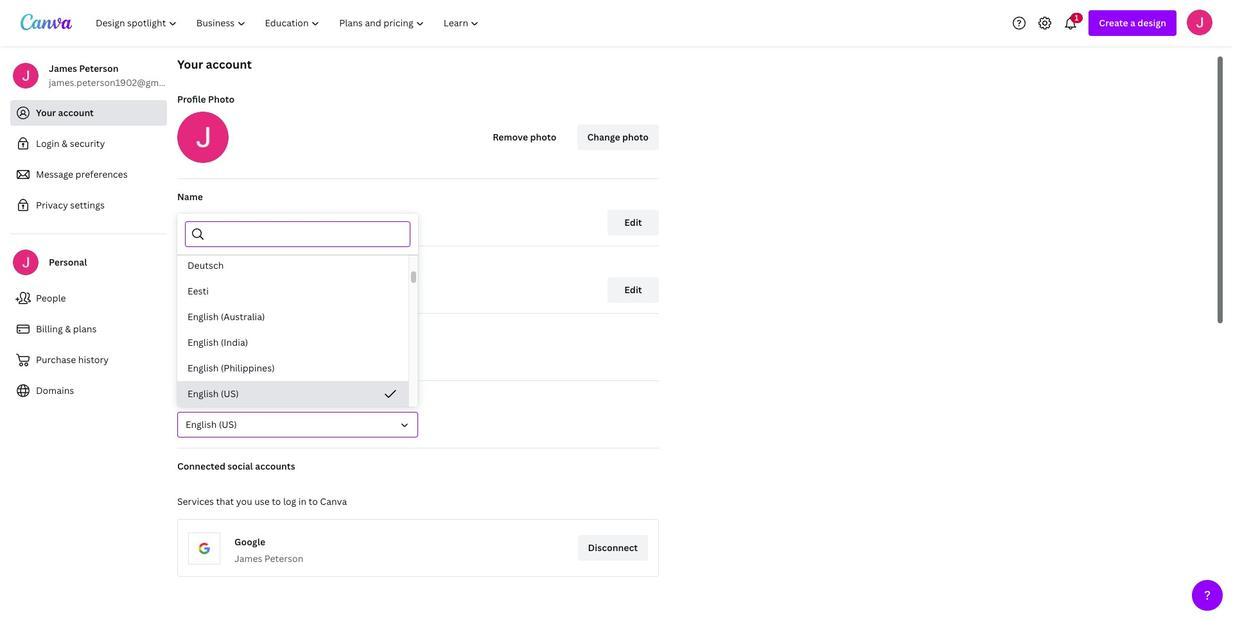 Task type: describe. For each thing, give the bounding box(es) containing it.
peterson for james peterson james.peterson1902@gmail.com
[[79, 62, 118, 75]]

log
[[283, 496, 296, 508]]

for?
[[306, 326, 323, 338]]

photo for remove photo
[[530, 131, 557, 143]]

english for english (india) option
[[188, 337, 219, 349]]

create a design button
[[1089, 10, 1177, 36]]

be
[[238, 326, 249, 338]]

0 vertical spatial james.peterson1902@gmail.com
[[49, 76, 190, 89]]

disconnect
[[588, 542, 638, 554]]

address
[[204, 258, 238, 270]]

create
[[1099, 17, 1128, 29]]

that
[[216, 496, 234, 508]]

peterson inside the google james peterson
[[265, 553, 303, 565]]

email address
[[177, 258, 238, 270]]

english (philippines) button
[[177, 356, 409, 382]]

change
[[587, 131, 620, 143]]

& for login
[[62, 137, 68, 150]]

name
[[177, 191, 203, 203]]

english (australia) button
[[177, 304, 409, 330]]

deutsch
[[188, 260, 224, 272]]

people
[[36, 292, 66, 304]]

purchase history
[[36, 354, 109, 366]]

connected social accounts
[[177, 461, 295, 473]]

change photo
[[587, 131, 649, 143]]

(us) inside button
[[219, 419, 237, 431]]

what
[[177, 326, 200, 338]]

billing & plans
[[36, 323, 97, 335]]

preferences
[[75, 168, 128, 181]]

(australia)
[[221, 311, 265, 323]]

in
[[299, 496, 307, 508]]

settings
[[70, 199, 105, 211]]

deutsch button
[[177, 253, 409, 279]]

& for billing
[[65, 323, 71, 335]]

eesti
[[188, 285, 209, 297]]

remove
[[493, 131, 528, 143]]

change photo button
[[577, 125, 659, 150]]

english (philippines) option
[[177, 356, 409, 382]]

1 vertical spatial your account
[[36, 107, 94, 119]]

edit for james.peterson1902@gmail.com
[[625, 284, 642, 296]]

privacy settings link
[[10, 193, 167, 218]]

using
[[251, 326, 274, 338]]

your account link
[[10, 100, 167, 126]]

remove photo
[[493, 131, 557, 143]]

james for james peterson
[[177, 211, 205, 223]]

you for will
[[219, 326, 236, 338]]

accounts
[[255, 461, 295, 473]]

what will you be using canva for?
[[177, 326, 323, 338]]

services
[[177, 496, 214, 508]]

social
[[228, 461, 253, 473]]

language
[[177, 393, 219, 405]]

eesti button
[[177, 279, 409, 304]]

james peterson james.peterson1902@gmail.com
[[49, 62, 190, 89]]

billing & plans link
[[10, 317, 167, 342]]

james for james peterson james.peterson1902@gmail.com
[[49, 62, 77, 75]]

login & security link
[[10, 131, 167, 157]]

privacy
[[36, 199, 68, 211]]

edit button for james peterson
[[608, 210, 659, 236]]

purchase
[[36, 354, 76, 366]]

edit button for james.peterson1902@gmail.com
[[608, 277, 659, 303]]

2 to from the left
[[309, 496, 318, 508]]



Task type: locate. For each thing, give the bounding box(es) containing it.
james.peterson1902@gmail.com up (australia)
[[177, 278, 319, 290]]

plans
[[73, 323, 97, 335]]

1 vertical spatial english (us)
[[186, 419, 237, 431]]

to right "in"
[[309, 496, 318, 508]]

english (us) inside button
[[186, 419, 237, 431]]

canva left for?
[[276, 326, 304, 338]]

james.peterson1902@gmail.com up 'your account' link
[[49, 76, 190, 89]]

james peterson
[[177, 211, 246, 223]]

1 vertical spatial account
[[58, 107, 94, 119]]

0 vertical spatial canva
[[276, 326, 304, 338]]

0 vertical spatial peterson
[[79, 62, 118, 75]]

james.peterson1902@gmail.com
[[49, 76, 190, 89], [177, 278, 319, 290]]

to
[[272, 496, 281, 508], [309, 496, 318, 508]]

profile photo
[[177, 93, 235, 105]]

0 vertical spatial you
[[219, 326, 236, 338]]

english up will on the left bottom of page
[[188, 311, 219, 323]]

you left use
[[236, 496, 252, 508]]

english
[[188, 311, 219, 323], [188, 337, 219, 349], [188, 362, 219, 374], [188, 388, 219, 400], [186, 419, 217, 431]]

& right login
[[62, 137, 68, 150]]

(india)
[[221, 337, 248, 349]]

1 horizontal spatial your
[[177, 57, 203, 72]]

0 vertical spatial account
[[206, 57, 252, 72]]

1 vertical spatial canva
[[320, 496, 347, 508]]

peterson for james peterson
[[207, 211, 246, 223]]

english inside the english (us) button
[[186, 419, 217, 431]]

0 vertical spatial edit
[[625, 216, 642, 229]]

0 horizontal spatial photo
[[530, 131, 557, 143]]

0 vertical spatial your account
[[177, 57, 252, 72]]

1 vertical spatial (us)
[[219, 419, 237, 431]]

purchase history link
[[10, 348, 167, 373]]

2 vertical spatial james
[[234, 553, 262, 565]]

0 vertical spatial edit button
[[608, 210, 659, 236]]

services that you use to log in to canva
[[177, 496, 347, 508]]

security
[[70, 137, 105, 150]]

english (india)
[[188, 337, 248, 349]]

1 horizontal spatial canva
[[320, 496, 347, 508]]

personal
[[49, 256, 87, 269]]

edit button
[[608, 210, 659, 236], [608, 277, 659, 303]]

your up login
[[36, 107, 56, 119]]

(us)
[[221, 388, 239, 400], [219, 419, 237, 431]]

1 vertical spatial edit
[[625, 284, 642, 296]]

0 vertical spatial james
[[49, 62, 77, 75]]

you
[[219, 326, 236, 338], [236, 496, 252, 508]]

edit for james peterson
[[625, 216, 642, 229]]

james
[[49, 62, 77, 75], [177, 211, 205, 223], [234, 553, 262, 565]]

you for that
[[236, 496, 252, 508]]

use
[[254, 496, 270, 508]]

login
[[36, 137, 60, 150]]

account up photo
[[206, 57, 252, 72]]

account up login & security
[[58, 107, 94, 119]]

photo
[[530, 131, 557, 143], [622, 131, 649, 143]]

0 horizontal spatial your
[[36, 107, 56, 119]]

message preferences link
[[10, 162, 167, 188]]

profile
[[177, 93, 206, 105]]

0 horizontal spatial to
[[272, 496, 281, 508]]

1 horizontal spatial peterson
[[207, 211, 246, 223]]

0 horizontal spatial account
[[58, 107, 94, 119]]

google james peterson
[[234, 536, 303, 565]]

connected
[[177, 461, 225, 473]]

james down the name
[[177, 211, 205, 223]]

0 horizontal spatial james
[[49, 62, 77, 75]]

canva
[[276, 326, 304, 338], [320, 496, 347, 508]]

2 vertical spatial peterson
[[265, 553, 303, 565]]

your
[[177, 57, 203, 72], [36, 107, 56, 119]]

english for english (australia) option
[[188, 311, 219, 323]]

0 vertical spatial (us)
[[221, 388, 239, 400]]

1 horizontal spatial your account
[[177, 57, 252, 72]]

your account up login & security
[[36, 107, 94, 119]]

people link
[[10, 286, 167, 312]]

photo for change photo
[[622, 131, 649, 143]]

1 horizontal spatial to
[[309, 496, 318, 508]]

english (india) option
[[177, 330, 409, 356]]

1 to from the left
[[272, 496, 281, 508]]

0 vertical spatial your
[[177, 57, 203, 72]]

account
[[206, 57, 252, 72], [58, 107, 94, 119]]

top level navigation element
[[87, 10, 490, 36]]

message preferences
[[36, 168, 128, 181]]

2 edit from the top
[[625, 284, 642, 296]]

english (us) down language
[[186, 419, 237, 431]]

english (australia) option
[[177, 304, 409, 330]]

privacy settings
[[36, 199, 105, 211]]

0 horizontal spatial your account
[[36, 107, 94, 119]]

1 horizontal spatial account
[[206, 57, 252, 72]]

1 vertical spatial &
[[65, 323, 71, 335]]

& left plans
[[65, 323, 71, 335]]

james peterson image
[[1187, 9, 1213, 35]]

edit
[[625, 216, 642, 229], [625, 284, 642, 296]]

1 vertical spatial you
[[236, 496, 252, 508]]

create a design
[[1099, 17, 1167, 29]]

english (philippines)
[[188, 362, 275, 374]]

(us) inside button
[[221, 388, 239, 400]]

james inside the google james peterson
[[234, 553, 262, 565]]

message
[[36, 168, 73, 181]]

english inside english (australia) button
[[188, 311, 219, 323]]

2 photo from the left
[[622, 131, 649, 143]]

disconnect button
[[578, 536, 648, 561]]

email
[[177, 258, 201, 270]]

1 edit button from the top
[[608, 210, 659, 236]]

(us) down english (philippines)
[[221, 388, 239, 400]]

1 vertical spatial your
[[36, 107, 56, 119]]

eesti option
[[177, 279, 409, 304]]

peterson up 'your account' link
[[79, 62, 118, 75]]

billing
[[36, 323, 63, 335]]

english for english (philippines) option
[[188, 362, 219, 374]]

account inside 'your account' link
[[58, 107, 94, 119]]

english (us)
[[188, 388, 239, 400], [186, 419, 237, 431]]

your account up photo
[[177, 57, 252, 72]]

photo right change
[[622, 131, 649, 143]]

& inside 'link'
[[65, 323, 71, 335]]

history
[[78, 354, 109, 366]]

2 horizontal spatial peterson
[[265, 553, 303, 565]]

your account
[[177, 57, 252, 72], [36, 107, 94, 119]]

english (us) down english (philippines)
[[188, 388, 239, 400]]

1 vertical spatial peterson
[[207, 211, 246, 223]]

1 vertical spatial james
[[177, 211, 205, 223]]

english inside english (us) button
[[188, 388, 219, 400]]

english down english (india)
[[188, 362, 219, 374]]

peterson up address
[[207, 211, 246, 223]]

will
[[202, 326, 217, 338]]

2 edit button from the top
[[608, 277, 659, 303]]

english (india) button
[[177, 330, 409, 356]]

1 vertical spatial edit button
[[608, 277, 659, 303]]

photo
[[208, 93, 235, 105]]

english inside the english (philippines) button
[[188, 362, 219, 374]]

english (us) inside button
[[188, 388, 239, 400]]

1 photo from the left
[[530, 131, 557, 143]]

domains
[[36, 385, 74, 397]]

english left (india)
[[188, 337, 219, 349]]

english down language
[[186, 419, 217, 431]]

1 horizontal spatial photo
[[622, 131, 649, 143]]

(us) down language
[[219, 419, 237, 431]]

(philippines)
[[221, 362, 275, 374]]

1 edit from the top
[[625, 216, 642, 229]]

james inside james peterson james.peterson1902@gmail.com
[[49, 62, 77, 75]]

None search field
[[211, 222, 402, 247]]

english inside english (india) button
[[188, 337, 219, 349]]

james up 'your account' link
[[49, 62, 77, 75]]

peterson inside james peterson james.peterson1902@gmail.com
[[79, 62, 118, 75]]

your up profile
[[177, 57, 203, 72]]

english (australia)
[[188, 311, 265, 323]]

deutsch option
[[177, 253, 409, 279]]

english (us) button
[[177, 382, 409, 407]]

peterson
[[79, 62, 118, 75], [207, 211, 246, 223], [265, 553, 303, 565]]

0 horizontal spatial canva
[[276, 326, 304, 338]]

to left log
[[272, 496, 281, 508]]

0 horizontal spatial peterson
[[79, 62, 118, 75]]

0 vertical spatial &
[[62, 137, 68, 150]]

photo right 'remove'
[[530, 131, 557, 143]]

0 vertical spatial english (us)
[[188, 388, 239, 400]]

1 vertical spatial james.peterson1902@gmail.com
[[177, 278, 319, 290]]

english down english (philippines)
[[188, 388, 219, 400]]

english (us) option
[[177, 382, 409, 407]]

1 horizontal spatial james
[[177, 211, 205, 223]]

Language: English (US) button
[[177, 412, 418, 438]]

remove photo button
[[483, 125, 567, 150]]

a
[[1131, 17, 1136, 29]]

2 horizontal spatial james
[[234, 553, 262, 565]]

login & security
[[36, 137, 105, 150]]

peterson down the google
[[265, 553, 303, 565]]

james down the google
[[234, 553, 262, 565]]

canva right "in"
[[320, 496, 347, 508]]

you down the english (australia)
[[219, 326, 236, 338]]

&
[[62, 137, 68, 150], [65, 323, 71, 335]]

google
[[234, 536, 265, 549]]

design
[[1138, 17, 1167, 29]]

domains link
[[10, 378, 167, 404]]



Task type: vqa. For each thing, say whether or not it's contained in the screenshot.
T in THE "ORANGE AND SKY BLUE T CHART GRAPH BY CANVA CREATIVE STUDIO"
no



